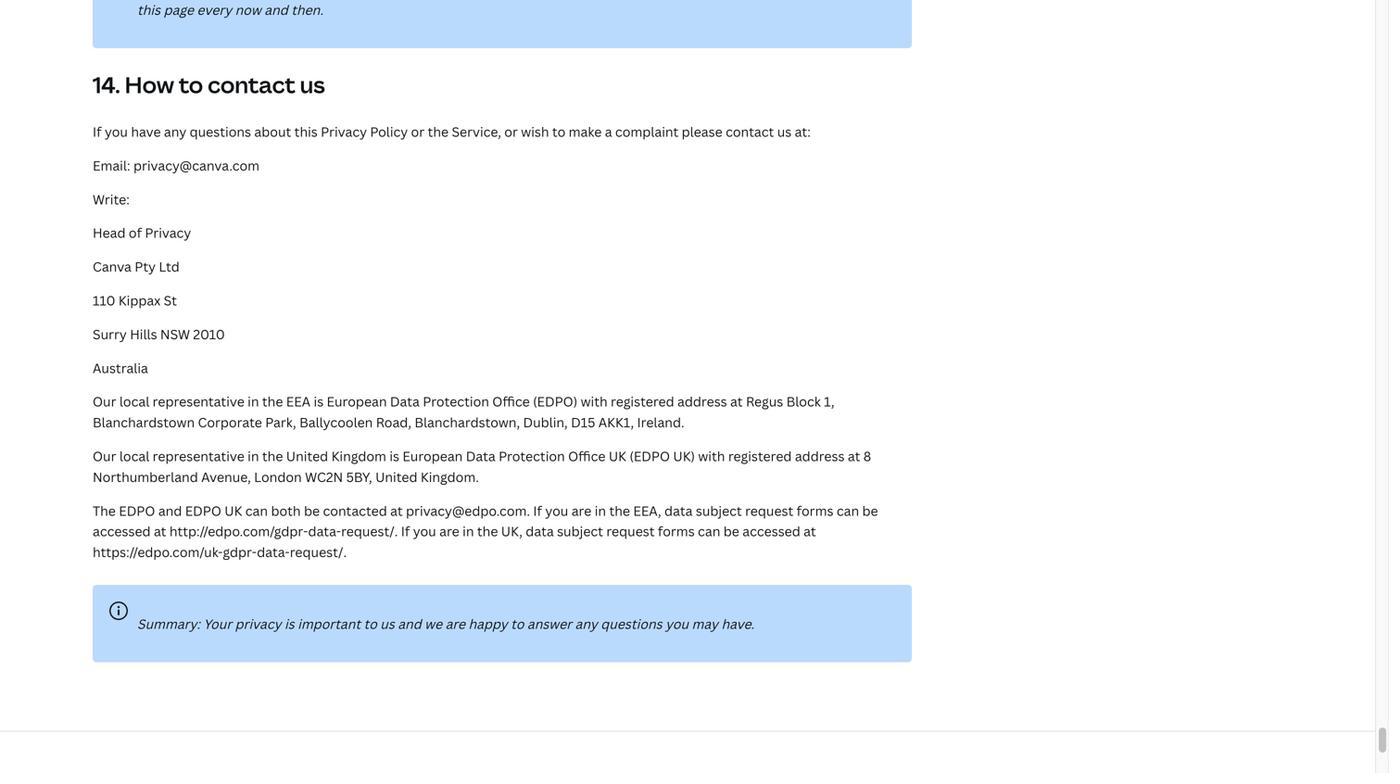 Task type: locate. For each thing, give the bounding box(es) containing it.
at inside our local representative in the eea is european data protection office (edpo) with registered address at regus block 1, blanchardstown corporate park, ballycoolen road, blanchardstown, dublin, d15 akk1, ireland.
[[731, 393, 743, 410]]

the up park,
[[262, 393, 283, 410]]

protection inside our local representative in the eea is european data protection office (edpo) with registered address at regus block 1, blanchardstown corporate park, ballycoolen road, blanchardstown, dublin, d15 akk1, ireland.
[[423, 393, 489, 410]]

in inside our local representative in the united kingdom is european data protection office uk (edpo uk) with registered address at 8 northumberland avenue, london wc2n 5by, united kingdom.
[[248, 447, 259, 465]]

or left wish
[[505, 123, 518, 140]]

with up the d15
[[581, 393, 608, 410]]

to right "important"
[[364, 615, 377, 633]]

privacy right this
[[321, 123, 367, 140]]

our local representative in the eea is european data protection office (edpo) with registered address at regus block 1, blanchardstown corporate park, ballycoolen road, blanchardstown, dublin, d15 akk1, ireland.
[[93, 393, 835, 431]]

privacy right of
[[145, 224, 191, 242]]

service,
[[452, 123, 501, 140]]

1 our from the top
[[93, 393, 116, 410]]

local for our local representative in the eea is european data protection office (edpo) with registered address at regus block 1, blanchardstown corporate park, ballycoolen road, blanchardstown, dublin, d15 akk1, ireland.
[[119, 393, 150, 410]]

(edpo)
[[533, 393, 578, 410]]

d15
[[571, 414, 596, 431]]

address inside our local representative in the united kingdom is european data protection office uk (edpo uk) with registered address at 8 northumberland avenue, london wc2n 5by, united kingdom.
[[795, 447, 845, 465]]

in up london
[[248, 447, 259, 465]]

0 horizontal spatial united
[[286, 447, 328, 465]]

if down privacy@edpo.com.
[[401, 523, 410, 540]]

request/. down contacted
[[341, 523, 398, 540]]

1 vertical spatial us
[[778, 123, 792, 140]]

1 horizontal spatial office
[[568, 447, 606, 465]]

representative up avenue,
[[153, 447, 245, 465]]

this
[[295, 123, 318, 140]]

1 horizontal spatial any
[[575, 615, 598, 633]]

canva
[[93, 258, 132, 275]]

1 horizontal spatial contact
[[726, 123, 774, 140]]

protection up blanchardstown,
[[423, 393, 489, 410]]

subject right eea,
[[696, 502, 742, 519]]

1 vertical spatial questions
[[601, 615, 663, 633]]

1 horizontal spatial united
[[376, 468, 418, 486]]

local
[[119, 393, 150, 410], [119, 447, 150, 465]]

complaint
[[616, 123, 679, 140]]

european up the ballycoolen
[[327, 393, 387, 410]]

1 horizontal spatial if
[[401, 523, 410, 540]]

8
[[864, 447, 872, 465]]

1 vertical spatial data
[[466, 447, 496, 465]]

you down our local representative in the united kingdom is european data protection office uk (edpo uk) with registered address at 8 northumberland avenue, london wc2n 5by, united kingdom.
[[545, 502, 569, 519]]

any
[[164, 123, 187, 140], [575, 615, 598, 633]]

0 horizontal spatial request
[[607, 523, 655, 540]]

0 horizontal spatial if
[[93, 123, 102, 140]]

contact right please
[[726, 123, 774, 140]]

registered down regus on the bottom of the page
[[729, 447, 792, 465]]

0 horizontal spatial be
[[304, 502, 320, 519]]

0 vertical spatial with
[[581, 393, 608, 410]]

our up northumberland on the left of the page
[[93, 447, 116, 465]]

at:
[[795, 123, 811, 140]]

2 horizontal spatial us
[[778, 123, 792, 140]]

registered inside our local representative in the united kingdom is european data protection office uk (edpo uk) with registered address at 8 northumberland avenue, london wc2n 5by, united kingdom.
[[729, 447, 792, 465]]

of
[[129, 224, 142, 242]]

0 vertical spatial data-
[[308, 523, 341, 540]]

1 horizontal spatial address
[[795, 447, 845, 465]]

2 horizontal spatial is
[[390, 447, 400, 465]]

0 horizontal spatial data
[[526, 523, 554, 540]]

request/. down both
[[290, 543, 347, 561]]

a
[[605, 123, 612, 140]]

representative inside our local representative in the united kingdom is european data protection office uk (edpo uk) with registered address at 8 northumberland avenue, london wc2n 5by, united kingdom.
[[153, 447, 245, 465]]

1 horizontal spatial is
[[314, 393, 324, 410]]

important
[[298, 615, 361, 633]]

our inside our local representative in the eea is european data protection office (edpo) with registered address at regus block 1, blanchardstown corporate park, ballycoolen road, blanchardstown, dublin, d15 akk1, ireland.
[[93, 393, 116, 410]]

0 horizontal spatial us
[[300, 69, 325, 100]]

to right wish
[[552, 123, 566, 140]]

block
[[787, 393, 821, 410]]

0 horizontal spatial can
[[245, 502, 268, 519]]

1 vertical spatial contact
[[726, 123, 774, 140]]

kippax
[[118, 292, 161, 309]]

uk inside the edpo and edpo uk can both be contacted at privacy@edpo.com. if you are in the eea, data subject request forms can be accessed at http://edpo.com/gdpr-data-request/. if you are in the uk, data subject request forms can be accessed at https://edpo.com/uk-gdpr-data-request/.
[[225, 502, 242, 519]]

1 horizontal spatial or
[[505, 123, 518, 140]]

data right eea,
[[665, 502, 693, 519]]

0 horizontal spatial data-
[[257, 543, 290, 561]]

representative inside our local representative in the eea is european data protection office (edpo) with registered address at regus block 1, blanchardstown corporate park, ballycoolen road, blanchardstown, dublin, d15 akk1, ireland.
[[153, 393, 245, 410]]

is right eea
[[314, 393, 324, 410]]

1 horizontal spatial european
[[403, 447, 463, 465]]

in
[[248, 393, 259, 410], [248, 447, 259, 465], [595, 502, 606, 519], [463, 523, 474, 540]]

0 vertical spatial request
[[745, 502, 794, 519]]

our inside our local representative in the united kingdom is european data protection office uk (edpo uk) with registered address at 8 northumberland avenue, london wc2n 5by, united kingdom.
[[93, 447, 116, 465]]

you
[[105, 123, 128, 140], [545, 502, 569, 519], [413, 523, 436, 540], [666, 615, 689, 633]]

our
[[93, 393, 116, 410], [93, 447, 116, 465]]

if right privacy@edpo.com.
[[533, 502, 542, 519]]

kingdom.
[[421, 468, 479, 486]]

0 vertical spatial request/.
[[341, 523, 398, 540]]

contact up about
[[208, 69, 296, 100]]

any right the have
[[164, 123, 187, 140]]

1 vertical spatial any
[[575, 615, 598, 633]]

1 representative from the top
[[153, 393, 245, 410]]

and left 'we'
[[398, 615, 422, 633]]

and inside the edpo and edpo uk can both be contacted at privacy@edpo.com. if you are in the eea, data subject request forms can be accessed at http://edpo.com/gdpr-data-request/. if you are in the uk, data subject request forms can be accessed at https://edpo.com/uk-gdpr-data-request/.
[[158, 502, 182, 519]]

the
[[428, 123, 449, 140], [262, 393, 283, 410], [262, 447, 283, 465], [610, 502, 630, 519], [477, 523, 498, 540]]

data inside our local representative in the eea is european data protection office (edpo) with registered address at regus block 1, blanchardstown corporate park, ballycoolen road, blanchardstown, dublin, d15 akk1, ireland.
[[390, 393, 420, 410]]

any right answer on the left bottom of the page
[[575, 615, 598, 633]]

2 vertical spatial if
[[401, 523, 410, 540]]

0 horizontal spatial is
[[285, 615, 295, 633]]

0 horizontal spatial data
[[390, 393, 420, 410]]

us left 'we'
[[380, 615, 395, 633]]

kingdom
[[332, 447, 387, 465]]

uk inside our local representative in the united kingdom is european data protection office uk (edpo uk) with registered address at 8 northumberland avenue, london wc2n 5by, united kingdom.
[[609, 447, 627, 465]]

1 horizontal spatial accessed
[[743, 523, 801, 540]]

1 horizontal spatial data-
[[308, 523, 341, 540]]

wc2n
[[305, 468, 343, 486]]

0 horizontal spatial edpo
[[119, 502, 155, 519]]

us up this
[[300, 69, 325, 100]]

or
[[411, 123, 425, 140], [505, 123, 518, 140]]

data-
[[308, 523, 341, 540], [257, 543, 290, 561]]

ballycoolen
[[300, 414, 373, 431]]

2 or from the left
[[505, 123, 518, 140]]

to right how
[[179, 69, 203, 100]]

local inside our local representative in the united kingdom is european data protection office uk (edpo uk) with registered address at 8 northumberland avenue, london wc2n 5by, united kingdom.
[[119, 447, 150, 465]]

0 horizontal spatial or
[[411, 123, 425, 140]]

australia
[[93, 359, 148, 377]]

is right privacy
[[285, 615, 295, 633]]

data up road,
[[390, 393, 420, 410]]

2 horizontal spatial if
[[533, 502, 542, 519]]

contacted
[[323, 502, 387, 519]]

uk,
[[501, 523, 523, 540]]

questions
[[190, 123, 251, 140], [601, 615, 663, 633]]

if up the email:
[[93, 123, 102, 140]]

uk
[[609, 447, 627, 465], [225, 502, 242, 519]]

0 vertical spatial data
[[390, 393, 420, 410]]

head
[[93, 224, 126, 242]]

subject right uk,
[[557, 523, 603, 540]]

if
[[93, 123, 102, 140], [533, 502, 542, 519], [401, 523, 410, 540]]

1 vertical spatial office
[[568, 447, 606, 465]]

2 representative from the top
[[153, 447, 245, 465]]

0 vertical spatial our
[[93, 393, 116, 410]]

and down northumberland on the left of the page
[[158, 502, 182, 519]]

with right uk)
[[698, 447, 725, 465]]

0 vertical spatial any
[[164, 123, 187, 140]]

representative up corporate
[[153, 393, 245, 410]]

0 vertical spatial and
[[158, 502, 182, 519]]

0 vertical spatial local
[[119, 393, 150, 410]]

request
[[745, 502, 794, 519], [607, 523, 655, 540]]

1 vertical spatial our
[[93, 447, 116, 465]]

registered up ireland.
[[611, 393, 675, 410]]

uk left the (edpo in the bottom left of the page
[[609, 447, 627, 465]]

united right 5by,
[[376, 468, 418, 486]]

forms
[[797, 502, 834, 519], [658, 523, 695, 540]]

our down australia
[[93, 393, 116, 410]]

0 vertical spatial uk
[[609, 447, 627, 465]]

is inside our local representative in the eea is european data protection office (edpo) with registered address at regus block 1, blanchardstown corporate park, ballycoolen road, blanchardstown, dublin, d15 akk1, ireland.
[[314, 393, 324, 410]]

0 vertical spatial registered
[[611, 393, 675, 410]]

1 horizontal spatial edpo
[[185, 502, 221, 519]]

data down blanchardstown,
[[466, 447, 496, 465]]

or right the policy
[[411, 123, 425, 140]]

110 kippax st
[[93, 292, 177, 309]]

office
[[493, 393, 530, 410], [568, 447, 606, 465]]

1 horizontal spatial request
[[745, 502, 794, 519]]

1 vertical spatial local
[[119, 447, 150, 465]]

0 vertical spatial questions
[[190, 123, 251, 140]]

0 horizontal spatial and
[[158, 502, 182, 519]]

protection
[[423, 393, 489, 410], [499, 447, 565, 465]]

questions left may
[[601, 615, 663, 633]]

questions up privacy@canva.com
[[190, 123, 251, 140]]

(edpo
[[630, 447, 670, 465]]

local up northumberland on the left of the page
[[119, 447, 150, 465]]

european up kingdom. at the left bottom
[[403, 447, 463, 465]]

1 horizontal spatial with
[[698, 447, 725, 465]]

be
[[304, 502, 320, 519], [863, 502, 878, 519], [724, 523, 740, 540]]

us left at:
[[778, 123, 792, 140]]

data inside our local representative in the united kingdom is european data protection office uk (edpo uk) with registered address at 8 northumberland avenue, london wc2n 5by, united kingdom.
[[466, 447, 496, 465]]

0 vertical spatial contact
[[208, 69, 296, 100]]

with inside our local representative in the eea is european data protection office (edpo) with registered address at regus block 1, blanchardstown corporate park, ballycoolen road, blanchardstown, dublin, d15 akk1, ireland.
[[581, 393, 608, 410]]

0 vertical spatial protection
[[423, 393, 489, 410]]

subject
[[696, 502, 742, 519], [557, 523, 603, 540]]

0 horizontal spatial office
[[493, 393, 530, 410]]

email: privacy@canva.com
[[93, 157, 260, 174]]

request/.
[[341, 523, 398, 540], [290, 543, 347, 561]]

1 horizontal spatial data
[[665, 502, 693, 519]]

the left the service,
[[428, 123, 449, 140]]

are down privacy@edpo.com.
[[440, 523, 460, 540]]

1 horizontal spatial registered
[[729, 447, 792, 465]]

representative for corporate
[[153, 393, 245, 410]]

gdpr-
[[223, 543, 257, 561]]

pty
[[135, 258, 156, 275]]

1 vertical spatial and
[[398, 615, 422, 633]]

2 our from the top
[[93, 447, 116, 465]]

in left eea,
[[595, 502, 606, 519]]

our for our local representative in the united kingdom is european data protection office uk (edpo uk) with registered address at 8 northumberland avenue, london wc2n 5by, united kingdom.
[[93, 447, 116, 465]]

0 horizontal spatial european
[[327, 393, 387, 410]]

office up dublin,
[[493, 393, 530, 410]]

canva pty ltd
[[93, 258, 180, 275]]

edpo right the
[[119, 502, 155, 519]]

1 horizontal spatial forms
[[797, 502, 834, 519]]

european
[[327, 393, 387, 410], [403, 447, 463, 465]]

you left the have
[[105, 123, 128, 140]]

data- down the http://edpo.com/gdpr-
[[257, 543, 290, 561]]

0 vertical spatial is
[[314, 393, 324, 410]]

are right 'we'
[[446, 615, 465, 633]]

regus
[[746, 393, 784, 410]]

is
[[314, 393, 324, 410], [390, 447, 400, 465], [285, 615, 295, 633]]

0 horizontal spatial accessed
[[93, 523, 151, 540]]

0 horizontal spatial uk
[[225, 502, 242, 519]]

0 vertical spatial united
[[286, 447, 328, 465]]

privacy
[[321, 123, 367, 140], [145, 224, 191, 242]]

head of privacy
[[93, 224, 191, 242]]

address up ireland.
[[678, 393, 727, 410]]

1 vertical spatial uk
[[225, 502, 242, 519]]

at
[[731, 393, 743, 410], [848, 447, 861, 465], [390, 502, 403, 519], [154, 523, 166, 540], [804, 523, 816, 540]]

address left '8'
[[795, 447, 845, 465]]

can
[[245, 502, 268, 519], [837, 502, 860, 519], [698, 523, 721, 540]]

and
[[158, 502, 182, 519], [398, 615, 422, 633]]

0 vertical spatial european
[[327, 393, 387, 410]]

the up london
[[262, 447, 283, 465]]

data
[[665, 502, 693, 519], [526, 523, 554, 540]]

1 vertical spatial united
[[376, 468, 418, 486]]

protection down dublin,
[[499, 447, 565, 465]]

is down road,
[[390, 447, 400, 465]]

local inside our local representative in the eea is european data protection office (edpo) with registered address at regus block 1, blanchardstown corporate park, ballycoolen road, blanchardstown, dublin, d15 akk1, ireland.
[[119, 393, 150, 410]]

1 vertical spatial privacy
[[145, 224, 191, 242]]

with
[[581, 393, 608, 410], [698, 447, 725, 465]]

united up wc2n
[[286, 447, 328, 465]]

eea,
[[634, 502, 662, 519]]

0 horizontal spatial registered
[[611, 393, 675, 410]]

are
[[572, 502, 592, 519], [440, 523, 460, 540], [446, 615, 465, 633]]

data
[[390, 393, 420, 410], [466, 447, 496, 465]]

privacy@canva.com
[[133, 157, 260, 174]]

uk up the http://edpo.com/gdpr-
[[225, 502, 242, 519]]

1 horizontal spatial protection
[[499, 447, 565, 465]]

2 vertical spatial is
[[285, 615, 295, 633]]

0 horizontal spatial protection
[[423, 393, 489, 410]]

1 vertical spatial data-
[[257, 543, 290, 561]]

14.
[[93, 69, 120, 100]]

1 local from the top
[[119, 393, 150, 410]]

in up corporate
[[248, 393, 259, 410]]

1 horizontal spatial data
[[466, 447, 496, 465]]

summary:
[[137, 615, 200, 633]]

office down the d15
[[568, 447, 606, 465]]

we
[[425, 615, 442, 633]]

1 horizontal spatial privacy
[[321, 123, 367, 140]]

summary: your privacy is important to us and we are happy to answer any questions you may have.
[[137, 615, 755, 633]]

data right uk,
[[526, 523, 554, 540]]

1 vertical spatial protection
[[499, 447, 565, 465]]

data- down contacted
[[308, 523, 341, 540]]

0 vertical spatial address
[[678, 393, 727, 410]]

local up blanchardstown
[[119, 393, 150, 410]]

1 vertical spatial subject
[[557, 523, 603, 540]]

1 horizontal spatial can
[[698, 523, 721, 540]]

1 vertical spatial registered
[[729, 447, 792, 465]]

edpo down avenue,
[[185, 502, 221, 519]]

0 horizontal spatial address
[[678, 393, 727, 410]]

2 local from the top
[[119, 447, 150, 465]]

representative
[[153, 393, 245, 410], [153, 447, 245, 465]]

ltd
[[159, 258, 180, 275]]

1 vertical spatial with
[[698, 447, 725, 465]]

0 vertical spatial subject
[[696, 502, 742, 519]]

0 horizontal spatial questions
[[190, 123, 251, 140]]

1 vertical spatial european
[[403, 447, 463, 465]]

0 vertical spatial privacy
[[321, 123, 367, 140]]

are left eea,
[[572, 502, 592, 519]]

our for our local representative in the eea is european data protection office (edpo) with registered address at regus block 1, blanchardstown corporate park, ballycoolen road, blanchardstown, dublin, d15 akk1, ireland.
[[93, 393, 116, 410]]



Task type: vqa. For each thing, say whether or not it's contained in the screenshot.
100%
no



Task type: describe. For each thing, give the bounding box(es) containing it.
uk)
[[673, 447, 695, 465]]

please
[[682, 123, 723, 140]]

http://edpo.com/gdpr-
[[170, 523, 308, 540]]

eea
[[286, 393, 311, 410]]

our local representative in the united kingdom is european data protection office uk (edpo uk) with registered address at 8 northumberland avenue, london wc2n 5by, united kingdom.
[[93, 447, 872, 486]]

st
[[164, 292, 177, 309]]

0 vertical spatial forms
[[797, 502, 834, 519]]

wish
[[521, 123, 549, 140]]

14. how to contact us
[[93, 69, 325, 100]]

to right happy
[[511, 615, 524, 633]]

2 edpo from the left
[[185, 502, 221, 519]]

you left may
[[666, 615, 689, 633]]

surry
[[93, 325, 127, 343]]

happy
[[469, 615, 508, 633]]

at inside our local representative in the united kingdom is european data protection office uk (edpo uk) with registered address at 8 northumberland avenue, london wc2n 5by, united kingdom.
[[848, 447, 861, 465]]

ireland.
[[637, 414, 685, 431]]

park,
[[265, 414, 296, 431]]

https://edpo.com/uk-
[[93, 543, 223, 561]]

0 horizontal spatial contact
[[208, 69, 296, 100]]

1 or from the left
[[411, 123, 425, 140]]

0 vertical spatial are
[[572, 502, 592, 519]]

1 horizontal spatial be
[[724, 523, 740, 540]]

european inside our local representative in the eea is european data protection office (edpo) with registered address at regus block 1, blanchardstown corporate park, ballycoolen road, blanchardstown, dublin, d15 akk1, ireland.
[[327, 393, 387, 410]]

privacy@edpo.com.
[[406, 502, 530, 519]]

5by,
[[346, 468, 372, 486]]

1 edpo from the left
[[119, 502, 155, 519]]

hills
[[130, 325, 157, 343]]

1 horizontal spatial subject
[[696, 502, 742, 519]]

you down privacy@edpo.com.
[[413, 523, 436, 540]]

1 vertical spatial request/.
[[290, 543, 347, 561]]

1 vertical spatial are
[[440, 523, 460, 540]]

about
[[254, 123, 291, 140]]

the
[[93, 502, 116, 519]]

office inside our local representative in the united kingdom is european data protection office uk (edpo uk) with registered address at 8 northumberland avenue, london wc2n 5by, united kingdom.
[[568, 447, 606, 465]]

northumberland
[[93, 468, 198, 486]]

your
[[204, 615, 232, 633]]

2 accessed from the left
[[743, 523, 801, 540]]

surry hills nsw 2010
[[93, 325, 225, 343]]

with inside our local representative in the united kingdom is european data protection office uk (edpo uk) with registered address at 8 northumberland avenue, london wc2n 5by, united kingdom.
[[698, 447, 725, 465]]

1 vertical spatial if
[[533, 502, 542, 519]]

0 vertical spatial us
[[300, 69, 325, 100]]

registered inside our local representative in the eea is european data protection office (edpo) with registered address at regus block 1, blanchardstown corporate park, ballycoolen road, blanchardstown, dublin, d15 akk1, ireland.
[[611, 393, 675, 410]]

in inside our local representative in the eea is european data protection office (edpo) with registered address at regus block 1, blanchardstown corporate park, ballycoolen road, blanchardstown, dublin, d15 akk1, ireland.
[[248, 393, 259, 410]]

the left eea,
[[610, 502, 630, 519]]

if you have any questions about this privacy policy or the service, or wish to make a complaint please contact us at:
[[93, 123, 811, 140]]

privacy
[[235, 615, 281, 633]]

dublin,
[[523, 414, 568, 431]]

email:
[[93, 157, 130, 174]]

european inside our local representative in the united kingdom is european data protection office uk (edpo uk) with registered address at 8 northumberland avenue, london wc2n 5by, united kingdom.
[[403, 447, 463, 465]]

the edpo and edpo uk can both be contacted at privacy@edpo.com. if you are in the eea, data subject request forms can be accessed at http://edpo.com/gdpr-data-request/. if you are in the uk, data subject request forms can be accessed at https://edpo.com/uk-gdpr-data-request/.
[[93, 502, 878, 561]]

1 horizontal spatial and
[[398, 615, 422, 633]]

0 vertical spatial data
[[665, 502, 693, 519]]

write:
[[93, 190, 130, 208]]

nsw
[[160, 325, 190, 343]]

akk1,
[[599, 414, 634, 431]]

road,
[[376, 414, 412, 431]]

address inside our local representative in the eea is european data protection office (edpo) with registered address at regus block 1, blanchardstown corporate park, ballycoolen road, blanchardstown, dublin, d15 akk1, ireland.
[[678, 393, 727, 410]]

110
[[93, 292, 115, 309]]

2 horizontal spatial be
[[863, 502, 878, 519]]

the inside our local representative in the united kingdom is european data protection office uk (edpo uk) with registered address at 8 northumberland avenue, london wc2n 5by, united kingdom.
[[262, 447, 283, 465]]

policy
[[370, 123, 408, 140]]

1 vertical spatial forms
[[658, 523, 695, 540]]

have.
[[722, 615, 755, 633]]

0 vertical spatial if
[[93, 123, 102, 140]]

corporate
[[198, 414, 262, 431]]

avenue,
[[201, 468, 251, 486]]

protection inside our local representative in the united kingdom is european data protection office uk (edpo uk) with registered address at 8 northumberland avenue, london wc2n 5by, united kingdom.
[[499, 447, 565, 465]]

blanchardstown,
[[415, 414, 520, 431]]

1,
[[824, 393, 835, 410]]

2 vertical spatial us
[[380, 615, 395, 633]]

is inside our local representative in the united kingdom is european data protection office uk (edpo uk) with registered address at 8 northumberland avenue, london wc2n 5by, united kingdom.
[[390, 447, 400, 465]]

1 horizontal spatial questions
[[601, 615, 663, 633]]

2 horizontal spatial can
[[837, 502, 860, 519]]

representative for northumberland
[[153, 447, 245, 465]]

local for our local representative in the united kingdom is european data protection office uk (edpo uk) with registered address at 8 northumberland avenue, london wc2n 5by, united kingdom.
[[119, 447, 150, 465]]

may
[[692, 615, 718, 633]]

2010
[[193, 325, 225, 343]]

0 horizontal spatial privacy
[[145, 224, 191, 242]]

blanchardstown
[[93, 414, 195, 431]]

make
[[569, 123, 602, 140]]

1 vertical spatial request
[[607, 523, 655, 540]]

0 horizontal spatial subject
[[557, 523, 603, 540]]

the left uk,
[[477, 523, 498, 540]]

in down privacy@edpo.com.
[[463, 523, 474, 540]]

have
[[131, 123, 161, 140]]

both
[[271, 502, 301, 519]]

the inside our local representative in the eea is european data protection office (edpo) with registered address at regus block 1, blanchardstown corporate park, ballycoolen road, blanchardstown, dublin, d15 akk1, ireland.
[[262, 393, 283, 410]]

office inside our local representative in the eea is european data protection office (edpo) with registered address at regus block 1, blanchardstown corporate park, ballycoolen road, blanchardstown, dublin, d15 akk1, ireland.
[[493, 393, 530, 410]]

how
[[125, 69, 174, 100]]

0 horizontal spatial any
[[164, 123, 187, 140]]

1 accessed from the left
[[93, 523, 151, 540]]

london
[[254, 468, 302, 486]]

2 vertical spatial are
[[446, 615, 465, 633]]

answer
[[527, 615, 572, 633]]



